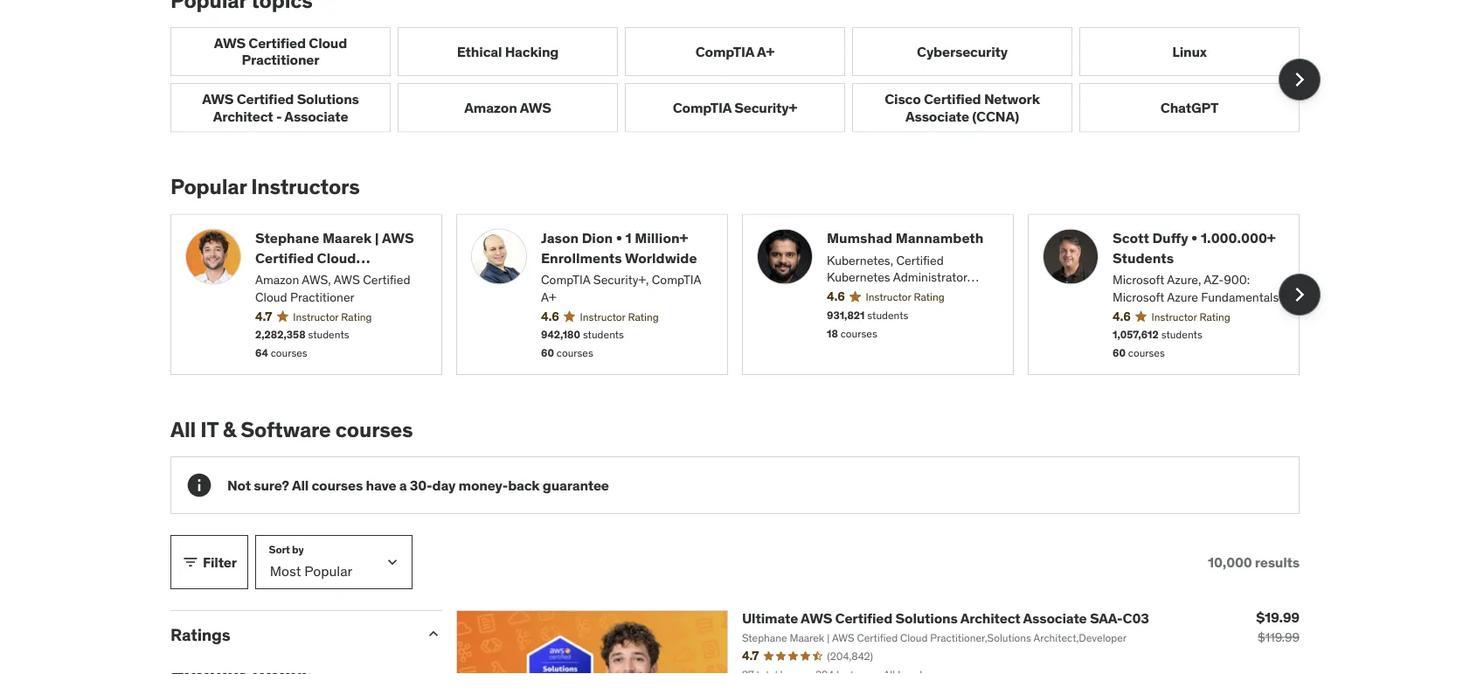 Task type: vqa. For each thing, say whether or not it's contained in the screenshot.


Task type: locate. For each thing, give the bounding box(es) containing it.
have
[[366, 476, 397, 494]]

courses inside 942,180 students 60 courses
[[557, 346, 594, 360]]

students inside the 931,821 students 18 courses
[[868, 308, 909, 322]]

instructor rating for courses
[[293, 310, 372, 323]]

rating down "amazon aws, aws certified cloud practitioner"
[[341, 310, 372, 323]]

courses for 1,057,612
[[1129, 346, 1166, 360]]

2 vertical spatial cloud
[[255, 289, 287, 305]]

60 down 942,180
[[541, 346, 554, 360]]

popular
[[171, 174, 247, 200]]

aws inside stephane maarek | aws certified cloud practitioner,solutions architect,developer
[[382, 229, 414, 247]]

1 vertical spatial all
[[292, 476, 309, 494]]

hacking
[[505, 42, 559, 60]]

courses left have
[[312, 476, 363, 494]]

instructors
[[251, 174, 360, 200]]

aws
[[214, 34, 246, 52], [202, 90, 234, 108], [520, 99, 552, 117], [382, 229, 414, 247], [334, 272, 360, 287], [801, 610, 833, 628]]

0 vertical spatial architect
[[213, 107, 273, 125]]

instructor rating down azure
[[1152, 310, 1231, 323]]

0 horizontal spatial all
[[171, 416, 196, 443]]

certified inside the "aws certified solutions architect - associate"
[[237, 90, 294, 108]]

students inside 2,282,358 students 64 courses
[[308, 328, 349, 342]]

students inside 1,057,612 students 60 courses
[[1162, 328, 1203, 342]]

4.6 for enrollments
[[541, 308, 559, 324]]

all left it
[[171, 416, 196, 443]]

associate right -
[[285, 107, 348, 125]]

aws right |
[[382, 229, 414, 247]]

2 carousel element from the top
[[171, 214, 1321, 375]]

students down azure
[[1162, 328, 1203, 342]]

courses down the 2,282,358
[[271, 346, 308, 360]]

instructor rating for 1.000.000+
[[1152, 310, 1231, 323]]

practitioner
[[242, 51, 320, 69], [290, 289, 355, 305]]

60 down 1,057,612
[[1113, 346, 1126, 360]]

1 vertical spatial solutions
[[896, 610, 958, 628]]

2 • from the left
[[1192, 229, 1198, 247]]

0 horizontal spatial 60
[[541, 346, 554, 360]]

instructor for mannambeth
[[866, 290, 912, 304]]

software
[[241, 416, 331, 443]]

1 vertical spatial architect
[[961, 610, 1021, 628]]

microsoft
[[1113, 272, 1165, 287], [1113, 289, 1165, 305]]

4.6 up 1,057,612
[[1113, 308, 1131, 324]]

aws inside the "aws certified solutions architect - associate"
[[202, 90, 234, 108]]

cybersecurity
[[917, 42, 1008, 60]]

cisco certified network associate (ccna) link
[[853, 83, 1073, 133]]

associate inside cisco certified network associate (ccna)
[[906, 107, 970, 125]]

1 horizontal spatial associate
[[906, 107, 970, 125]]

duffy
[[1153, 229, 1189, 247]]

0 vertical spatial cloud
[[309, 34, 347, 52]]

-
[[276, 107, 282, 125]]

• inside the jason dion • 1 million+ enrollments worldwide comptia security+, comptia a+
[[616, 229, 623, 247]]

instructor for students
[[293, 310, 339, 323]]

not sure? all courses have a 30-day money-back guarantee
[[227, 476, 609, 494]]

linux
[[1173, 42, 1208, 60]]

64
[[255, 346, 268, 360]]

1 horizontal spatial a+
[[757, 42, 775, 60]]

courses up have
[[336, 416, 413, 443]]

$119.99
[[1259, 630, 1300, 645]]

aws up the "aws certified solutions architect - associate"
[[214, 34, 246, 52]]

a+ up security+
[[757, 42, 775, 60]]

results
[[1256, 553, 1300, 571]]

a
[[400, 476, 407, 494]]

courses inside 1,057,612 students 60 courses
[[1129, 346, 1166, 360]]

worldwide
[[625, 249, 698, 267]]

1 vertical spatial cloud
[[317, 249, 356, 267]]

associate
[[285, 107, 348, 125], [906, 107, 970, 125], [1024, 610, 1088, 628]]

$19.99
[[1257, 608, 1300, 626]]

1 • from the left
[[616, 229, 623, 247]]

practitioner up the "aws certified solutions architect - associate"
[[242, 51, 320, 69]]

1 horizontal spatial amazon
[[465, 99, 517, 117]]

small image
[[182, 554, 199, 571], [425, 625, 443, 643]]

1 horizontal spatial small image
[[425, 625, 443, 643]]

scott duffy  • 1.000.000+ students link
[[1113, 229, 1286, 268]]

cisco
[[885, 90, 921, 108]]

1 vertical spatial microsoft
[[1113, 289, 1165, 305]]

courses down the 931,821
[[841, 327, 878, 340]]

1 microsoft from the top
[[1113, 272, 1165, 287]]

instructor down 'architect,developer'
[[293, 310, 339, 323]]

0 vertical spatial microsoft
[[1113, 272, 1165, 287]]

million+
[[635, 229, 689, 247]]

mumshad mannambeth kubernetes, certified kubernetes administrator (cka)
[[827, 229, 984, 302]]

rating for 1.000.000+
[[1200, 310, 1231, 323]]

1 60 from the left
[[541, 346, 554, 360]]

0 horizontal spatial amazon
[[255, 272, 299, 287]]

ultimate
[[742, 610, 799, 628]]

0 horizontal spatial small image
[[182, 554, 199, 571]]

filter
[[203, 553, 237, 571]]

comptia left security+
[[673, 99, 732, 117]]

instructor
[[866, 290, 912, 304], [293, 310, 339, 323], [580, 310, 626, 323], [1152, 310, 1198, 323]]

small image inside filter button
[[182, 554, 199, 571]]

1 horizontal spatial •
[[1192, 229, 1198, 247]]

comptia a+ link
[[625, 27, 846, 76]]

instructor down azure
[[1152, 310, 1198, 323]]

4.6 for administrator
[[827, 289, 845, 304]]

rating down fundamentals on the top right of the page
[[1200, 310, 1231, 323]]

amazon aws, aws certified cloud practitioner
[[255, 272, 411, 305]]

amazon
[[465, 99, 517, 117], [255, 272, 299, 287]]

0 vertical spatial a+
[[757, 42, 775, 60]]

carousel element
[[171, 27, 1321, 133], [171, 214, 1321, 375]]

saa-
[[1090, 610, 1123, 628]]

• right duffy
[[1192, 229, 1198, 247]]

1 vertical spatial a+
[[541, 289, 557, 305]]

practitioner inside "amazon aws, aws certified cloud practitioner"
[[290, 289, 355, 305]]

0 horizontal spatial solutions
[[297, 90, 359, 108]]

rating down administrator
[[914, 290, 945, 304]]

all
[[171, 416, 196, 443], [292, 476, 309, 494]]

cloud up "practitioner,solutions"
[[317, 249, 356, 267]]

• left 1
[[616, 229, 623, 247]]

certified inside mumshad mannambeth kubernetes, certified kubernetes administrator (cka)
[[897, 252, 944, 268]]

0 horizontal spatial associate
[[285, 107, 348, 125]]

a+
[[757, 42, 775, 60], [541, 289, 557, 305]]

mumshad
[[827, 229, 893, 247]]

associate inside the "aws certified solutions architect - associate"
[[285, 107, 348, 125]]

18
[[827, 327, 839, 340]]

0 vertical spatial all
[[171, 416, 196, 443]]

comptia security+ link
[[625, 83, 846, 133]]

associate left saa-
[[1024, 610, 1088, 628]]

cloud up the "aws certified solutions architect - associate"
[[309, 34, 347, 52]]

scott
[[1113, 229, 1150, 247]]

rating for courses
[[341, 310, 372, 323]]

0 horizontal spatial a+
[[541, 289, 557, 305]]

architect
[[213, 107, 273, 125], [961, 610, 1021, 628]]

courses down 942,180
[[557, 346, 594, 360]]

0 horizontal spatial 4.6
[[541, 308, 559, 324]]

courses for 2,282,358
[[271, 346, 308, 360]]

ethical hacking link
[[398, 27, 618, 76]]

1 horizontal spatial solutions
[[896, 610, 958, 628]]

942,180 students 60 courses
[[541, 328, 624, 360]]

comptia up comptia security+
[[696, 42, 755, 60]]

2 60 from the left
[[1113, 346, 1126, 360]]

next image
[[1286, 281, 1314, 309]]

practitioner inside aws certified cloud practitioner
[[242, 51, 320, 69]]

guarantee
[[543, 476, 609, 494]]

1 vertical spatial practitioner
[[290, 289, 355, 305]]

microsoft down students
[[1113, 272, 1165, 287]]

aws down hacking
[[520, 99, 552, 117]]

4.6 up the 931,821
[[827, 289, 845, 304]]

cloud up the 4.7
[[255, 289, 287, 305]]

1 horizontal spatial all
[[292, 476, 309, 494]]

stephane maarek | aws certified cloud practitioner,solutions architect,developer
[[255, 229, 414, 306]]

0 vertical spatial amazon
[[465, 99, 517, 117]]

amazon down the ethical
[[465, 99, 517, 117]]

instructor for duffy
[[1152, 310, 1198, 323]]

aws right 'ultimate'
[[801, 610, 833, 628]]

courses inside 2,282,358 students 64 courses
[[271, 346, 308, 360]]

60 inside 1,057,612 students 60 courses
[[1113, 346, 1126, 360]]

0 vertical spatial small image
[[182, 554, 199, 571]]

mumshad mannambeth link
[[827, 229, 1000, 248]]

2 horizontal spatial 4.6
[[1113, 308, 1131, 324]]

aws left -
[[202, 90, 234, 108]]

4.6 up 942,180
[[541, 308, 559, 324]]

aws up 'architect,developer'
[[334, 272, 360, 287]]

instructor for dion
[[580, 310, 626, 323]]

2 microsoft from the top
[[1113, 289, 1165, 305]]

all right sure?
[[292, 476, 309, 494]]

•
[[616, 229, 623, 247], [1192, 229, 1198, 247]]

• inside scott duffy  • 1.000.000+ students microsoft azure, az-900: microsoft azure fundamentals
[[1192, 229, 1198, 247]]

jason dion • 1 million+ enrollments worldwide link
[[541, 229, 714, 268]]

1 carousel element from the top
[[171, 27, 1321, 133]]

rating down security+,
[[628, 310, 659, 323]]

amazon inside "amazon aws, aws certified cloud practitioner"
[[255, 272, 299, 287]]

comptia down enrollments
[[541, 272, 591, 287]]

ultimate aws certified solutions architect associate saa-c03 link
[[742, 610, 1150, 628]]

students right 942,180
[[583, 328, 624, 342]]

kubernetes
[[827, 269, 891, 285]]

cloud inside aws certified cloud practitioner
[[309, 34, 347, 52]]

1 vertical spatial carousel element
[[171, 214, 1321, 375]]

courses for not
[[312, 476, 363, 494]]

courses down 1,057,612
[[1129, 346, 1166, 360]]

filter button
[[171, 535, 248, 589]]

solutions inside the "aws certified solutions architect - associate"
[[297, 90, 359, 108]]

1,057,612
[[1113, 328, 1159, 342]]

1 vertical spatial amazon
[[255, 272, 299, 287]]

students down 'architect,developer'
[[308, 328, 349, 342]]

comptia
[[696, 42, 755, 60], [673, 99, 732, 117], [541, 272, 591, 287], [652, 272, 702, 287]]

0 vertical spatial practitioner
[[242, 51, 320, 69]]

students inside 942,180 students 60 courses
[[583, 328, 624, 342]]

a+ up 942,180
[[541, 289, 557, 305]]

students for enrollments
[[583, 328, 624, 342]]

0 horizontal spatial architect
[[213, 107, 273, 125]]

instructor up the 931,821 students 18 courses
[[866, 290, 912, 304]]

students right the 931,821
[[868, 308, 909, 322]]

solutions
[[297, 90, 359, 108], [896, 610, 958, 628]]

aws inside aws certified cloud practitioner
[[214, 34, 246, 52]]

4.6
[[827, 289, 845, 304], [541, 308, 559, 324], [1113, 308, 1131, 324]]

instructor rating down administrator
[[866, 290, 945, 304]]

1 horizontal spatial 60
[[1113, 346, 1126, 360]]

cybersecurity link
[[853, 27, 1073, 76]]

amazon aws
[[465, 99, 552, 117]]

cloud
[[309, 34, 347, 52], [317, 249, 356, 267], [255, 289, 287, 305]]

microsoft up 1,057,612
[[1113, 289, 1165, 305]]

practitioner down aws,
[[290, 289, 355, 305]]

instructor rating down 'architect,developer'
[[293, 310, 372, 323]]

courses inside the 931,821 students 18 courses
[[841, 327, 878, 340]]

instructor up 942,180 students 60 courses
[[580, 310, 626, 323]]

0 vertical spatial carousel element
[[171, 27, 1321, 133]]

aws,
[[302, 272, 331, 287]]

a+ inside the jason dion • 1 million+ enrollments worldwide comptia security+, comptia a+
[[541, 289, 557, 305]]

60 inside 942,180 students 60 courses
[[541, 346, 554, 360]]

it
[[200, 416, 218, 443]]

courses for 942,180
[[557, 346, 594, 360]]

carousel element containing stephane maarek | aws certified cloud practitioner,solutions architect,developer
[[171, 214, 1321, 375]]

students
[[868, 308, 909, 322], [308, 328, 349, 342], [583, 328, 624, 342], [1162, 328, 1203, 342]]

amazon up the 4.7
[[255, 272, 299, 287]]

0 vertical spatial solutions
[[297, 90, 359, 108]]

popular instructors
[[171, 174, 360, 200]]

2 horizontal spatial associate
[[1024, 610, 1088, 628]]

0 horizontal spatial •
[[616, 229, 623, 247]]

associate left (ccna) at the top of the page
[[906, 107, 970, 125]]

money-
[[459, 476, 508, 494]]

60
[[541, 346, 554, 360], [1113, 346, 1126, 360]]

instructor rating down security+,
[[580, 310, 659, 323]]

1 horizontal spatial 4.6
[[827, 289, 845, 304]]

courses
[[841, 327, 878, 340], [271, 346, 308, 360], [557, 346, 594, 360], [1129, 346, 1166, 360], [336, 416, 413, 443], [312, 476, 363, 494]]

practitioner,solutions
[[255, 268, 402, 286]]



Task type: describe. For each thing, give the bounding box(es) containing it.
certified inside "amazon aws, aws certified cloud practitioner"
[[363, 272, 411, 287]]

students for administrator
[[868, 308, 909, 322]]

aws certified cloud practitioner link
[[171, 27, 391, 76]]

stephane
[[255, 229, 319, 247]]

60 for enrollments
[[541, 346, 554, 360]]

associate for architect
[[1024, 610, 1088, 628]]

(cka)
[[827, 286, 859, 302]]

jason dion • 1 million+ enrollments worldwide comptia security+, comptia a+
[[541, 229, 702, 305]]

900:
[[1225, 272, 1251, 287]]

ethical hacking
[[457, 42, 559, 60]]

architect,developer
[[255, 288, 389, 306]]

10,000
[[1209, 553, 1253, 571]]

1,057,612 students 60 courses
[[1113, 328, 1203, 360]]

stephane maarek | aws certified cloud practitioner,solutions architect,developer link
[[255, 229, 428, 306]]

amazon for amazon aws
[[465, 99, 517, 117]]

instructor rating for certified
[[866, 290, 945, 304]]

1 vertical spatial small image
[[425, 625, 443, 643]]

day
[[432, 476, 456, 494]]

back
[[508, 476, 540, 494]]

ratings
[[171, 624, 231, 645]]

aws certified solutions architect - associate
[[202, 90, 359, 125]]

ethical
[[457, 42, 502, 60]]

sure?
[[254, 476, 289, 494]]

aws inside "amazon aws, aws certified cloud practitioner"
[[334, 272, 360, 287]]

certified inside stephane maarek | aws certified cloud practitioner,solutions architect,developer
[[255, 249, 314, 267]]

amazon aws link
[[398, 83, 618, 133]]

carousel element containing aws certified cloud practitioner
[[171, 27, 1321, 133]]

2,282,358
[[255, 328, 306, 342]]

ratings button
[[171, 624, 411, 645]]

30-
[[410, 476, 432, 494]]

chatgpt link
[[1080, 83, 1300, 133]]

rating for certified
[[914, 290, 945, 304]]

security+,
[[594, 272, 649, 287]]

cloud inside "amazon aws, aws certified cloud practitioner"
[[255, 289, 287, 305]]

10,000 results status
[[1209, 553, 1300, 571]]

1.000.000+
[[1202, 229, 1277, 247]]

scott duffy  • 1.000.000+ students microsoft azure, az-900: microsoft azure fundamentals
[[1113, 229, 1280, 305]]

4.6 for microsoft
[[1113, 308, 1131, 324]]

(ccna)
[[973, 107, 1020, 125]]

maarek
[[323, 229, 372, 247]]

c03
[[1123, 610, 1150, 628]]

enrollments
[[541, 249, 622, 267]]

not
[[227, 476, 251, 494]]

931,821 students 18 courses
[[827, 308, 909, 340]]

jason
[[541, 229, 579, 247]]

students for microsoft
[[1162, 328, 1203, 342]]

$19.99 $119.99
[[1257, 608, 1300, 645]]

courses for 931,821
[[841, 327, 878, 340]]

dion
[[582, 229, 613, 247]]

azure
[[1168, 289, 1199, 305]]

4.7
[[255, 308, 272, 324]]

chatgpt
[[1161, 99, 1219, 117]]

1
[[626, 229, 632, 247]]

|
[[375, 229, 379, 247]]

comptia inside comptia a+ link
[[696, 42, 755, 60]]

associate for -
[[285, 107, 348, 125]]

popular instructors element
[[171, 174, 1321, 375]]

az-
[[1205, 272, 1225, 287]]

cisco certified network associate (ccna)
[[885, 90, 1041, 125]]

1 horizontal spatial architect
[[961, 610, 1021, 628]]

students
[[1113, 249, 1175, 267]]

network
[[985, 90, 1041, 108]]

amazon for amazon aws, aws certified cloud practitioner
[[255, 272, 299, 287]]

fundamentals
[[1202, 289, 1280, 305]]

&
[[223, 416, 236, 443]]

kubernetes,
[[827, 252, 894, 268]]

certified inside aws certified cloud practitioner
[[249, 34, 306, 52]]

all it & software courses
[[171, 416, 413, 443]]

comptia a+
[[696, 42, 775, 60]]

60 for microsoft
[[1113, 346, 1126, 360]]

aws certified cloud practitioner
[[214, 34, 347, 69]]

931,821
[[827, 308, 865, 322]]

comptia down the worldwide
[[652, 272, 702, 287]]

mannambeth
[[896, 229, 984, 247]]

security+
[[735, 99, 798, 117]]

certified inside cisco certified network associate (ccna)
[[924, 90, 982, 108]]

linux link
[[1080, 27, 1300, 76]]

architect inside the "aws certified solutions architect - associate"
[[213, 107, 273, 125]]

2,282,358 students 64 courses
[[255, 328, 349, 360]]

aws certified solutions architect - associate link
[[171, 83, 391, 133]]

942,180
[[541, 328, 581, 342]]

cloud inside stephane maarek | aws certified cloud practitioner,solutions architect,developer
[[317, 249, 356, 267]]

next image
[[1286, 66, 1314, 94]]

• for 1
[[616, 229, 623, 247]]

azure,
[[1168, 272, 1202, 287]]

administrator
[[894, 269, 968, 285]]

comptia security+
[[673, 99, 798, 117]]

rating for 1
[[628, 310, 659, 323]]

instructor rating for 1
[[580, 310, 659, 323]]

10,000 results
[[1209, 553, 1300, 571]]

• for 1.000.000+
[[1192, 229, 1198, 247]]



